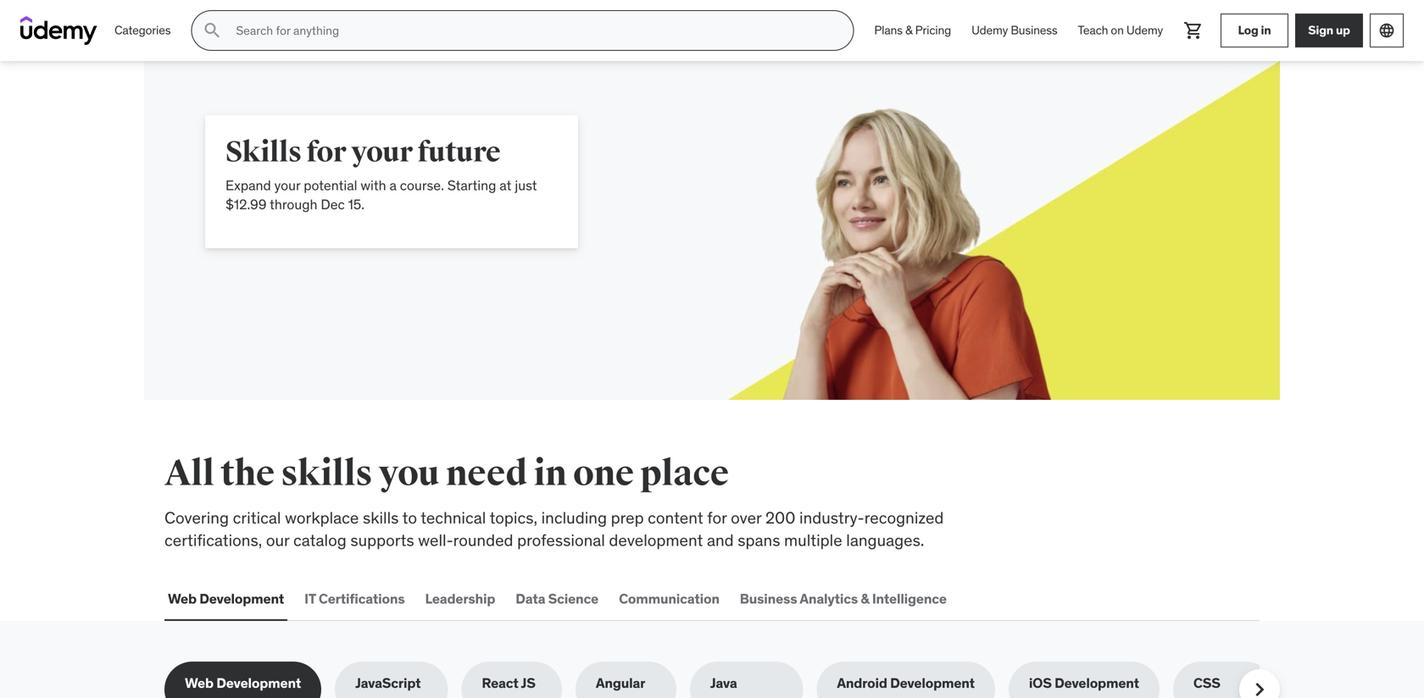 Task type: vqa. For each thing, say whether or not it's contained in the screenshot.
the rightmost &
yes



Task type: describe. For each thing, give the bounding box(es) containing it.
potential
[[304, 177, 357, 194]]

certifications,
[[164, 530, 262, 551]]

and
[[707, 530, 734, 551]]

business inside the business analytics & intelligence button
[[740, 591, 797, 608]]

languages.
[[846, 530, 924, 551]]

choose a language image
[[1379, 22, 1396, 39]]

just
[[515, 177, 537, 194]]

1 horizontal spatial &
[[905, 23, 913, 38]]

to
[[402, 508, 417, 528]]

java
[[710, 675, 737, 692]]

200
[[766, 508, 796, 528]]

ios development
[[1029, 675, 1139, 692]]

you
[[379, 452, 440, 496]]

submit search image
[[202, 20, 222, 41]]

a
[[390, 177, 397, 194]]

plans & pricing link
[[864, 10, 961, 51]]

the
[[221, 452, 275, 496]]

log
[[1238, 23, 1259, 38]]

teach on udemy
[[1078, 23, 1163, 38]]

log in
[[1238, 23, 1271, 38]]

analytics
[[800, 591, 858, 608]]

Search for anything text field
[[233, 16, 833, 45]]

our
[[266, 530, 289, 551]]

android development
[[837, 675, 975, 692]]

over
[[731, 508, 762, 528]]

multiple
[[784, 530, 842, 551]]

all the skills you need in one place
[[164, 452, 729, 496]]

skills inside covering critical workplace skills to technical topics, including prep content for over 200 industry-recognized certifications, our catalog supports well-rounded professional development and spans multiple languages.
[[363, 508, 399, 528]]

business analytics & intelligence button
[[737, 579, 950, 620]]

plans
[[874, 23, 903, 38]]

ios
[[1029, 675, 1052, 692]]

0 vertical spatial skills
[[281, 452, 372, 496]]

place
[[640, 452, 729, 496]]

supports
[[350, 530, 414, 551]]

it
[[304, 591, 316, 608]]

teach on udemy link
[[1068, 10, 1173, 51]]

recognized
[[865, 508, 944, 528]]

js
[[521, 675, 536, 692]]

web inside button
[[168, 591, 197, 608]]

with
[[361, 177, 386, 194]]

web inside topic filters 'element'
[[185, 675, 214, 692]]

udemy business
[[972, 23, 1058, 38]]

at
[[500, 177, 512, 194]]

well-
[[418, 530, 453, 551]]

rounded
[[453, 530, 513, 551]]

css
[[1194, 675, 1221, 692]]

it certifications
[[304, 591, 405, 608]]

one
[[573, 452, 634, 496]]

topic filters element
[[164, 662, 1280, 699]]

plans & pricing
[[874, 23, 951, 38]]

topics,
[[490, 508, 538, 528]]

business inside udemy business "link"
[[1011, 23, 1058, 38]]

1 horizontal spatial in
[[1261, 23, 1271, 38]]

expand
[[226, 177, 271, 194]]

content
[[648, 508, 703, 528]]

covering
[[164, 508, 229, 528]]

data
[[516, 591, 545, 608]]

development
[[609, 530, 703, 551]]

science
[[548, 591, 599, 608]]

up
[[1336, 23, 1350, 38]]

categories button
[[104, 10, 181, 51]]

sign
[[1308, 23, 1334, 38]]

communication button
[[616, 579, 723, 620]]

teach
[[1078, 23, 1108, 38]]

critical
[[233, 508, 281, 528]]

professional
[[517, 530, 605, 551]]

skills
[[226, 135, 302, 170]]

catalog
[[293, 530, 347, 551]]



Task type: locate. For each thing, give the bounding box(es) containing it.
workplace
[[285, 508, 359, 528]]

1 vertical spatial business
[[740, 591, 797, 608]]

data science button
[[512, 579, 602, 620]]

industry-
[[800, 508, 865, 528]]

0 vertical spatial web development
[[168, 591, 284, 608]]

your
[[351, 135, 413, 170], [274, 177, 300, 194]]

for inside skills for your future expand your potential with a course. starting at just $12.99 through dec 15.
[[307, 135, 346, 170]]

$12.99
[[226, 196, 267, 213]]

1 vertical spatial skills
[[363, 508, 399, 528]]

data science
[[516, 591, 599, 608]]

udemy right on
[[1127, 23, 1163, 38]]

shopping cart with 0 items image
[[1184, 20, 1204, 41]]

communication
[[619, 591, 720, 608]]

0 vertical spatial web
[[168, 591, 197, 608]]

skills
[[281, 452, 372, 496], [363, 508, 399, 528]]

web development button
[[164, 579, 287, 620]]

15.
[[348, 196, 364, 213]]

& inside button
[[861, 591, 869, 608]]

including
[[541, 508, 607, 528]]

0 vertical spatial business
[[1011, 23, 1058, 38]]

1 horizontal spatial business
[[1011, 23, 1058, 38]]

udemy inside "link"
[[972, 23, 1008, 38]]

1 horizontal spatial your
[[351, 135, 413, 170]]

android
[[837, 675, 887, 692]]

1 horizontal spatial udemy
[[1127, 23, 1163, 38]]

your up "with"
[[351, 135, 413, 170]]

react js
[[482, 675, 536, 692]]

business left teach
[[1011, 23, 1058, 38]]

certifications
[[319, 591, 405, 608]]

covering critical workplace skills to technical topics, including prep content for over 200 industry-recognized certifications, our catalog supports well-rounded professional development and spans multiple languages.
[[164, 508, 944, 551]]

business analytics & intelligence
[[740, 591, 947, 608]]

udemy image
[[20, 16, 97, 45]]

0 horizontal spatial in
[[534, 452, 567, 496]]

business
[[1011, 23, 1058, 38], [740, 591, 797, 608]]

0 horizontal spatial udemy
[[972, 23, 1008, 38]]

in up including
[[534, 452, 567, 496]]

pricing
[[915, 23, 951, 38]]

for up potential
[[307, 135, 346, 170]]

next image
[[1246, 677, 1273, 699]]

future
[[418, 135, 501, 170]]

udemy business link
[[961, 10, 1068, 51]]

starting
[[447, 177, 496, 194]]

development
[[199, 591, 284, 608], [216, 675, 301, 692], [890, 675, 975, 692], [1055, 675, 1139, 692]]

0 horizontal spatial business
[[740, 591, 797, 608]]

all
[[164, 452, 214, 496]]

1 vertical spatial web
[[185, 675, 214, 692]]

log in link
[[1221, 14, 1289, 47]]

leadership
[[425, 591, 495, 608]]

0 horizontal spatial your
[[274, 177, 300, 194]]

1 vertical spatial your
[[274, 177, 300, 194]]

business down spans
[[740, 591, 797, 608]]

1 vertical spatial &
[[861, 591, 869, 608]]

your up through
[[274, 177, 300, 194]]

sign up
[[1308, 23, 1350, 38]]

prep
[[611, 508, 644, 528]]

1 vertical spatial web development
[[185, 675, 301, 692]]

through
[[270, 196, 317, 213]]

skills up workplace at the left
[[281, 452, 372, 496]]

categories
[[114, 23, 171, 38]]

development inside web development button
[[199, 591, 284, 608]]

skills for your future expand your potential with a course. starting at just $12.99 through dec 15.
[[226, 135, 537, 213]]

web development inside button
[[168, 591, 284, 608]]

&
[[905, 23, 913, 38], [861, 591, 869, 608]]

0 horizontal spatial for
[[307, 135, 346, 170]]

it certifications button
[[301, 579, 408, 620]]

dec
[[321, 196, 345, 213]]

angular
[[596, 675, 645, 692]]

0 horizontal spatial &
[[861, 591, 869, 608]]

1 horizontal spatial for
[[707, 508, 727, 528]]

leadership button
[[422, 579, 499, 620]]

in
[[1261, 23, 1271, 38], [534, 452, 567, 496]]

1 vertical spatial in
[[534, 452, 567, 496]]

course.
[[400, 177, 444, 194]]

web development
[[168, 591, 284, 608], [185, 675, 301, 692]]

web development inside topic filters 'element'
[[185, 675, 301, 692]]

for up and
[[707, 508, 727, 528]]

& right plans
[[905, 23, 913, 38]]

in right log
[[1261, 23, 1271, 38]]

udemy right pricing
[[972, 23, 1008, 38]]

0 vertical spatial in
[[1261, 23, 1271, 38]]

for inside covering critical workplace skills to technical topics, including prep content for over 200 industry-recognized certifications, our catalog supports well-rounded professional development and spans multiple languages.
[[707, 508, 727, 528]]

& right analytics
[[861, 591, 869, 608]]

need
[[446, 452, 527, 496]]

technical
[[421, 508, 486, 528]]

intelligence
[[872, 591, 947, 608]]

0 vertical spatial your
[[351, 135, 413, 170]]

0 vertical spatial for
[[307, 135, 346, 170]]

sign up link
[[1295, 14, 1363, 47]]

react
[[482, 675, 519, 692]]

javascript
[[355, 675, 421, 692]]

spans
[[738, 530, 780, 551]]

udemy
[[972, 23, 1008, 38], [1127, 23, 1163, 38]]

0 vertical spatial &
[[905, 23, 913, 38]]

1 vertical spatial for
[[707, 508, 727, 528]]

1 udemy from the left
[[972, 23, 1008, 38]]

skills up the supports
[[363, 508, 399, 528]]

2 udemy from the left
[[1127, 23, 1163, 38]]

for
[[307, 135, 346, 170], [707, 508, 727, 528]]

on
[[1111, 23, 1124, 38]]



